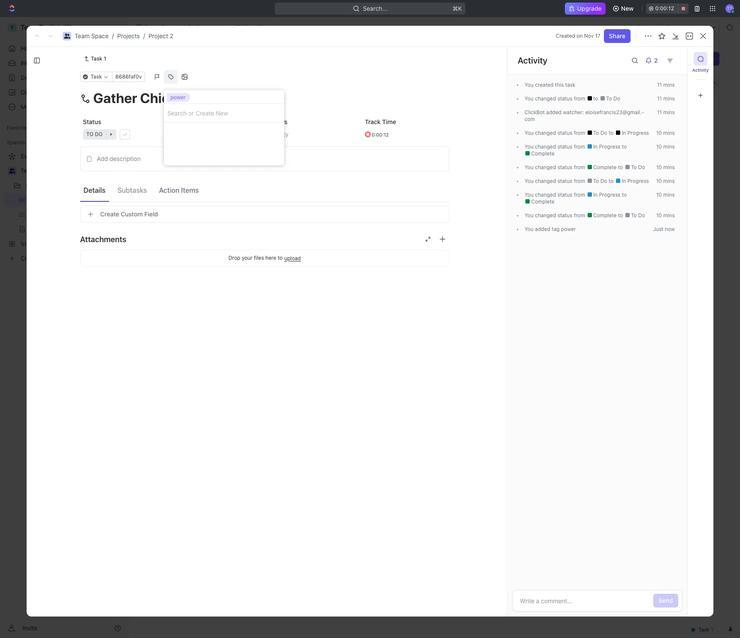 Task type: locate. For each thing, give the bounding box(es) containing it.
2 vertical spatial projects
[[26, 182, 48, 189]]

add task button down task 2
[[169, 178, 202, 188]]

status
[[83, 118, 101, 125]]

tree containing team space
[[3, 150, 125, 266]]

11 mins for changed status from
[[658, 95, 676, 102]]

created
[[536, 82, 554, 88]]

task 2
[[173, 164, 191, 172]]

add task button
[[674, 52, 710, 66], [221, 119, 257, 130], [169, 178, 202, 188]]

1 horizontal spatial project
[[237, 24, 257, 31]]

added left tag
[[536, 226, 551, 232]]

7 changed status from from the top
[[534, 212, 587, 219]]

1 vertical spatial project
[[149, 32, 168, 40]]

0 horizontal spatial team
[[21, 167, 36, 174]]

5 mins from the top
[[664, 144, 676, 150]]

1 mins from the top
[[664, 82, 676, 88]]

in progress
[[159, 121, 194, 128], [621, 130, 650, 136], [592, 144, 623, 150], [621, 178, 650, 184], [592, 192, 623, 198]]

2 changed from the top
[[536, 130, 557, 136]]

user group image
[[137, 25, 142, 30], [9, 168, 15, 174]]

3 11 mins from the top
[[658, 109, 676, 116]]

0 horizontal spatial share
[[610, 32, 626, 40]]

0 vertical spatial share
[[637, 24, 654, 31]]

1 10 from the top
[[657, 130, 663, 136]]

assigned to
[[177, 118, 210, 125]]

7 changed from the top
[[536, 212, 557, 219]]

team right user group icon at the left
[[75, 32, 90, 40]]

task sidebar navigation tab list
[[692, 52, 711, 102]]

0 horizontal spatial user group image
[[9, 168, 15, 174]]

task left dates at the left of the page
[[242, 121, 254, 128]]

add task up customize
[[679, 55, 705, 62]]

2 inside 'link'
[[259, 24, 263, 31]]

to do
[[605, 95, 621, 102], [592, 130, 609, 136], [630, 164, 646, 171], [592, 178, 609, 184], [159, 203, 176, 210], [630, 212, 646, 219]]

4 changed status from from the top
[[534, 164, 587, 171]]

activity
[[518, 55, 548, 65], [693, 67, 710, 73]]

share button down new
[[632, 21, 659, 34]]

table
[[261, 79, 276, 87]]

add down task 2
[[173, 179, 184, 186]]

1 horizontal spatial share button
[[632, 21, 659, 34]]

5 changed from the top
[[536, 178, 557, 184]]

board link
[[159, 77, 177, 89]]

share button
[[632, 21, 659, 34], [605, 29, 631, 43]]

add task button down edit task name text field
[[221, 119, 257, 130]]

clickbot
[[525, 109, 545, 116]]

0 vertical spatial 11 mins
[[658, 82, 676, 88]]

0 vertical spatial space
[[161, 24, 178, 31]]

3 you from the top
[[525, 130, 534, 136]]

upload
[[285, 255, 301, 261]]

activity inside task sidebar navigation 'tab list'
[[693, 67, 710, 73]]

1 horizontal spatial add task button
[[221, 119, 257, 130]]

task
[[692, 55, 705, 62], [91, 55, 102, 62], [242, 121, 254, 128], [173, 164, 186, 172], [186, 179, 199, 186]]

activity up created
[[518, 55, 548, 65]]

status
[[558, 95, 573, 102], [558, 130, 573, 136], [558, 144, 573, 150], [558, 164, 573, 171], [558, 178, 573, 184], [558, 192, 573, 198], [558, 212, 573, 219]]

0 vertical spatial added
[[547, 109, 562, 116]]

1 you from the top
[[525, 82, 534, 88]]

details button
[[80, 182, 109, 198]]

docs
[[21, 74, 35, 81]]

1 vertical spatial added
[[536, 226, 551, 232]]

1 vertical spatial user group image
[[9, 168, 15, 174]]

share button right 17
[[605, 29, 631, 43]]

1 horizontal spatial share
[[637, 24, 654, 31]]

2 vertical spatial team
[[21, 167, 36, 174]]

1 vertical spatial 11 mins
[[658, 95, 676, 102]]

calendar link
[[218, 77, 245, 89]]

project inside project 2 'link'
[[237, 24, 257, 31]]

0 vertical spatial project
[[237, 24, 257, 31]]

0 horizontal spatial projects
[[26, 182, 48, 189]]

1 vertical spatial 11
[[658, 95, 663, 102]]

0:00:13 button
[[647, 3, 689, 14]]

1 horizontal spatial project 2 link
[[226, 22, 265, 33]]

2 horizontal spatial add task
[[679, 55, 705, 62]]

17
[[596, 33, 601, 39]]

team space / projects / project 2
[[75, 32, 174, 40]]

created on nov 17
[[556, 33, 601, 39]]

share right 17
[[610, 32, 626, 40]]

task left 1 button
[[173, 164, 186, 172]]

power
[[171, 94, 186, 101], [171, 94, 186, 101], [562, 226, 577, 232]]

3 from from the top
[[575, 144, 586, 150]]

2 horizontal spatial add task button
[[674, 52, 710, 66]]

3 11 from the top
[[658, 109, 663, 116]]

2 vertical spatial add task button
[[169, 178, 202, 188]]

add task down edit task name text field
[[231, 121, 254, 128]]

1 vertical spatial add task
[[231, 121, 254, 128]]

user group image
[[64, 34, 70, 39]]

create
[[100, 211, 119, 218]]

0:00:13
[[656, 5, 675, 12]]

add
[[679, 55, 690, 62], [231, 121, 241, 128], [97, 155, 108, 162], [173, 179, 184, 186]]

track
[[365, 118, 381, 125]]

board
[[160, 79, 177, 87]]

1 10 mins from the top
[[657, 130, 676, 136]]

subtasks
[[118, 186, 147, 194]]

add down edit task name text field
[[231, 121, 241, 128]]

1 horizontal spatial 1
[[201, 165, 204, 171]]

action items button
[[156, 182, 202, 198]]

space
[[161, 24, 178, 31], [91, 32, 109, 40], [37, 167, 55, 174]]

0 horizontal spatial team space
[[21, 167, 55, 174]]

upload button
[[285, 255, 301, 261]]

1 horizontal spatial activity
[[693, 67, 710, 73]]

0 vertical spatial user group image
[[137, 25, 142, 30]]

tree
[[3, 150, 125, 266]]

automations
[[667, 24, 703, 31]]

send button
[[654, 594, 679, 608]]

0 horizontal spatial space
[[37, 167, 55, 174]]

add description
[[97, 155, 141, 162]]

upgrade link
[[565, 3, 606, 15]]

0 vertical spatial projects
[[196, 24, 219, 31]]

1 horizontal spatial space
[[91, 32, 109, 40]]

home
[[21, 45, 37, 52]]

space inside tree
[[37, 167, 55, 174]]

assigned
[[177, 118, 203, 125]]

to
[[594, 95, 600, 102], [607, 95, 613, 102], [205, 118, 210, 125], [594, 130, 600, 136], [609, 130, 616, 136], [623, 144, 628, 150], [619, 164, 625, 171], [632, 164, 637, 171], [594, 178, 600, 184], [609, 178, 616, 184], [623, 192, 628, 198], [159, 203, 167, 210], [619, 212, 625, 219], [632, 212, 637, 219], [278, 255, 283, 261]]

user group image inside tree
[[9, 168, 15, 174]]

1 down team space / projects / project 2
[[104, 55, 106, 62]]

6 you from the top
[[525, 178, 534, 184]]

mins
[[664, 82, 676, 88], [664, 95, 676, 102], [664, 109, 676, 116], [664, 130, 676, 136], [664, 144, 676, 150], [664, 164, 676, 171], [664, 178, 676, 184], [664, 192, 676, 198], [664, 212, 676, 219]]

projects link inside tree
[[26, 179, 101, 193]]

team down spaces
[[21, 167, 36, 174]]

4 from from the top
[[575, 164, 586, 171]]

team space up team space / projects / project 2
[[144, 24, 178, 31]]

2 changed status from from the top
[[534, 130, 587, 136]]

to inside drop your files here to upload
[[278, 255, 283, 261]]

1 horizontal spatial projects
[[117, 32, 140, 40]]

drop your files here to upload
[[229, 255, 301, 261]]

0 vertical spatial add task button
[[674, 52, 710, 66]]

1 horizontal spatial add task
[[231, 121, 254, 128]]

10
[[657, 130, 663, 136], [657, 144, 663, 150], [657, 164, 663, 171], [657, 178, 663, 184], [657, 192, 663, 198], [657, 212, 663, 219]]

project
[[237, 24, 257, 31], [149, 32, 168, 40]]

team space down spaces
[[21, 167, 55, 174]]

1 vertical spatial share
[[610, 32, 626, 40]]

1 vertical spatial activity
[[693, 67, 710, 73]]

5 10 from the top
[[657, 192, 663, 198]]

2 vertical spatial add task
[[173, 179, 199, 186]]

6 from from the top
[[575, 192, 586, 198]]

spaces
[[7, 139, 25, 146]]

favorites button
[[3, 123, 33, 133]]

projects link
[[186, 22, 221, 33], [117, 32, 140, 40], [26, 179, 101, 193]]

this
[[556, 82, 564, 88]]

add left the description
[[97, 155, 108, 162]]

2 vertical spatial 11 mins
[[658, 109, 676, 116]]

3 mins from the top
[[664, 109, 676, 116]]

dashboards link
[[3, 86, 125, 99]]

0 vertical spatial 11
[[658, 82, 663, 88]]

search...
[[363, 5, 388, 12]]

2 status from the top
[[558, 130, 573, 136]]

0 vertical spatial team
[[144, 24, 159, 31]]

customize
[[668, 79, 698, 87]]

1 vertical spatial add task button
[[221, 119, 257, 130]]

11 for added watcher:
[[658, 109, 663, 116]]

user group image up team space / projects / project 2
[[137, 25, 142, 30]]

projects
[[196, 24, 219, 31], [117, 32, 140, 40], [26, 182, 48, 189]]

0 vertical spatial 1
[[104, 55, 106, 62]]

add task down task 2
[[173, 179, 199, 186]]

2 11 mins from the top
[[658, 95, 676, 102]]

2 10 from the top
[[657, 144, 663, 150]]

1 vertical spatial team
[[75, 32, 90, 40]]

0 vertical spatial add task
[[679, 55, 705, 62]]

user group image down spaces
[[9, 168, 15, 174]]

2 vertical spatial 11
[[658, 109, 663, 116]]

1
[[104, 55, 106, 62], [201, 165, 204, 171]]

task down team space / projects / project 2
[[91, 55, 102, 62]]

1 from from the top
[[575, 95, 586, 102]]

0 horizontal spatial activity
[[518, 55, 548, 65]]

9 mins from the top
[[664, 212, 676, 219]]

5 you from the top
[[525, 164, 534, 171]]

team space link for user group icon at the left
[[75, 32, 109, 40]]

on
[[577, 33, 583, 39]]

task 1
[[91, 55, 106, 62]]

/
[[182, 24, 184, 31], [223, 24, 225, 31], [112, 32, 114, 40], [143, 32, 145, 40]]

share
[[637, 24, 654, 31], [610, 32, 626, 40]]

1 vertical spatial 1
[[201, 165, 204, 171]]

add task for right 'add task' button
[[679, 55, 705, 62]]

complete
[[530, 150, 555, 157], [592, 164, 619, 171], [530, 199, 555, 205], [592, 212, 619, 219]]

8686faf0v
[[115, 73, 142, 80]]

activity up customize
[[693, 67, 710, 73]]

1 status from the top
[[558, 95, 573, 102]]

share down new button
[[637, 24, 654, 31]]

2 horizontal spatial space
[[161, 24, 178, 31]]

0 vertical spatial activity
[[518, 55, 548, 65]]

6 status from the top
[[558, 192, 573, 198]]

0 horizontal spatial projects link
[[26, 179, 101, 193]]

watcher:
[[564, 109, 585, 116]]

8 mins from the top
[[664, 192, 676, 198]]

0 horizontal spatial project 2 link
[[149, 32, 174, 40]]

7 you from the top
[[525, 192, 534, 198]]

eloisefrancis23@gmail. com
[[525, 109, 645, 122]]

0 horizontal spatial share button
[[605, 29, 631, 43]]

add task
[[679, 55, 705, 62], [231, 121, 254, 128], [173, 179, 199, 186]]

team
[[144, 24, 159, 31], [75, 32, 90, 40], [21, 167, 36, 174]]

Search tasks... text field
[[634, 98, 720, 110]]

action
[[159, 186, 180, 194]]

now
[[666, 226, 676, 232]]

changed
[[536, 95, 557, 102], [536, 130, 557, 136], [536, 144, 557, 150], [536, 164, 557, 171], [536, 178, 557, 184], [536, 192, 557, 198], [536, 212, 557, 219]]

team up team space / projects / project 2
[[144, 24, 159, 31]]

1 horizontal spatial user group image
[[137, 25, 142, 30]]

2 vertical spatial space
[[37, 167, 55, 174]]

activity inside 'task sidebar content' section
[[518, 55, 548, 65]]

0 horizontal spatial add task
[[173, 179, 199, 186]]

1 vertical spatial space
[[91, 32, 109, 40]]

added right clickbot
[[547, 109, 562, 116]]

2 11 from the top
[[658, 95, 663, 102]]

1 right task 2
[[201, 165, 204, 171]]

0 horizontal spatial 1
[[104, 55, 106, 62]]

3 10 from the top
[[657, 164, 663, 171]]

in
[[159, 121, 165, 128], [622, 130, 627, 136], [594, 144, 598, 150], [622, 178, 627, 184], [594, 192, 598, 198]]

1 vertical spatial team space
[[21, 167, 55, 174]]

11 mins for added watcher:
[[658, 109, 676, 116]]

project 2 link
[[226, 22, 265, 33], [149, 32, 174, 40]]

1 horizontal spatial team space
[[144, 24, 178, 31]]

add task button up customize
[[674, 52, 710, 66]]

team space link
[[134, 22, 180, 33], [75, 32, 109, 40], [21, 164, 123, 178]]



Task type: describe. For each thing, give the bounding box(es) containing it.
items
[[181, 186, 199, 194]]

7 mins from the top
[[664, 178, 676, 184]]

5 status from the top
[[558, 178, 573, 184]]

1 vertical spatial projects
[[117, 32, 140, 40]]

dates
[[271, 118, 287, 125]]

tag
[[552, 226, 560, 232]]

added watcher:
[[545, 109, 586, 116]]

time
[[382, 118, 396, 125]]

task inside task 1 link
[[91, 55, 102, 62]]

just now
[[654, 226, 676, 232]]

team space inside tree
[[21, 167, 55, 174]]

2 horizontal spatial team
[[144, 24, 159, 31]]

docs link
[[3, 71, 125, 85]]

7 status from the top
[[558, 212, 573, 219]]

5 changed status from from the top
[[534, 178, 587, 184]]

1 horizontal spatial projects link
[[117, 32, 140, 40]]

com
[[525, 109, 645, 122]]

table link
[[259, 77, 276, 89]]

2 from from the top
[[575, 130, 586, 136]]

team inside sidebar "navigation"
[[21, 167, 36, 174]]

5 10 mins from the top
[[657, 192, 676, 198]]

task 1 link
[[80, 54, 110, 64]]

task sidebar content section
[[508, 47, 688, 617]]

subtasks button
[[114, 182, 151, 198]]

4 mins from the top
[[664, 130, 676, 136]]

8686faf0v button
[[112, 72, 145, 82]]

tree inside sidebar "navigation"
[[3, 150, 125, 266]]

3 changed from the top
[[536, 144, 557, 150]]

2 mins from the top
[[664, 95, 676, 102]]

task
[[566, 82, 576, 88]]

track time
[[365, 118, 396, 125]]

1 inside button
[[201, 165, 204, 171]]

send
[[659, 597, 674, 605]]

1 button
[[193, 164, 205, 172]]

add inside add description button
[[97, 155, 108, 162]]

field
[[145, 211, 158, 218]]

Search or Create New text field
[[164, 104, 284, 123]]

3 status from the top
[[558, 144, 573, 150]]

3 10 mins from the top
[[657, 164, 676, 171]]

task up customize
[[692, 55, 705, 62]]

4 changed from the top
[[536, 164, 557, 171]]

6 10 mins from the top
[[657, 212, 676, 219]]

⌘k
[[453, 5, 462, 12]]

inbox link
[[3, 56, 125, 70]]

1 horizontal spatial team
[[75, 32, 90, 40]]

4 10 from the top
[[657, 178, 663, 184]]

favorites
[[7, 125, 30, 131]]

2 horizontal spatial projects
[[196, 24, 219, 31]]

5 from from the top
[[575, 178, 586, 184]]

home link
[[3, 42, 125, 55]]

create custom field button
[[80, 206, 450, 223]]

list
[[193, 79, 203, 87]]

0 horizontal spatial project
[[149, 32, 168, 40]]

6 changed from the top
[[536, 192, 557, 198]]

team space link for user group image within tree
[[21, 164, 123, 178]]

custom
[[121, 211, 143, 218]]

8 you from the top
[[525, 212, 534, 219]]

inbox
[[21, 59, 36, 67]]

2 horizontal spatial projects link
[[186, 22, 221, 33]]

task down 1 button
[[186, 179, 199, 186]]

6 changed status from from the top
[[534, 192, 587, 198]]

details
[[84, 186, 106, 194]]

9 you from the top
[[525, 226, 534, 232]]

upgrade
[[577, 5, 602, 12]]

0 vertical spatial team space
[[144, 24, 178, 31]]

3 changed status from from the top
[[534, 144, 587, 150]]

you created this task
[[525, 82, 576, 88]]

6 10 from the top
[[657, 212, 663, 219]]

add task for the leftmost 'add task' button
[[173, 179, 199, 186]]

here
[[266, 255, 277, 261]]

action items
[[159, 186, 199, 194]]

0 horizontal spatial add task button
[[169, 178, 202, 188]]

you added tag power
[[525, 226, 577, 232]]

eloisefrancis23@gmail.
[[586, 109, 645, 116]]

project 2
[[237, 24, 263, 31]]

2 you from the top
[[525, 95, 534, 102]]

1 11 mins from the top
[[658, 82, 676, 88]]

your
[[242, 255, 253, 261]]

7 from from the top
[[575, 212, 586, 219]]

created
[[556, 33, 576, 39]]

1 changed status from from the top
[[534, 95, 587, 102]]

4 10 mins from the top
[[657, 178, 676, 184]]

description
[[110, 155, 141, 162]]

automations button
[[663, 21, 707, 34]]

power inside 'task sidebar content' section
[[562, 226, 577, 232]]

drop
[[229, 255, 241, 261]]

attachments button
[[80, 229, 450, 250]]

4 status from the top
[[558, 164, 573, 171]]

add description button
[[83, 152, 447, 166]]

1 changed from the top
[[536, 95, 557, 102]]

list link
[[191, 77, 203, 89]]

Edit task name text field
[[80, 90, 450, 106]]

11 for changed status from
[[658, 95, 663, 102]]

customize button
[[657, 77, 700, 89]]

create custom field
[[100, 211, 158, 218]]

4 you from the top
[[525, 144, 534, 150]]

nov
[[585, 33, 594, 39]]

new
[[622, 5, 634, 12]]

sidebar navigation
[[0, 17, 128, 639]]

add up customize
[[679, 55, 690, 62]]

projects inside tree
[[26, 182, 48, 189]]

new button
[[610, 2, 640, 15]]

calendar
[[219, 79, 245, 87]]

attachments
[[80, 235, 127, 244]]

6 mins from the top
[[664, 164, 676, 171]]

just
[[654, 226, 664, 232]]

2 10 mins from the top
[[657, 144, 676, 150]]

1 11 from the top
[[658, 82, 663, 88]]

invite
[[22, 625, 37, 632]]

dashboards
[[21, 89, 54, 96]]

files
[[254, 255, 264, 261]]



Task type: vqa. For each thing, say whether or not it's contained in the screenshot.
Upgrade
yes



